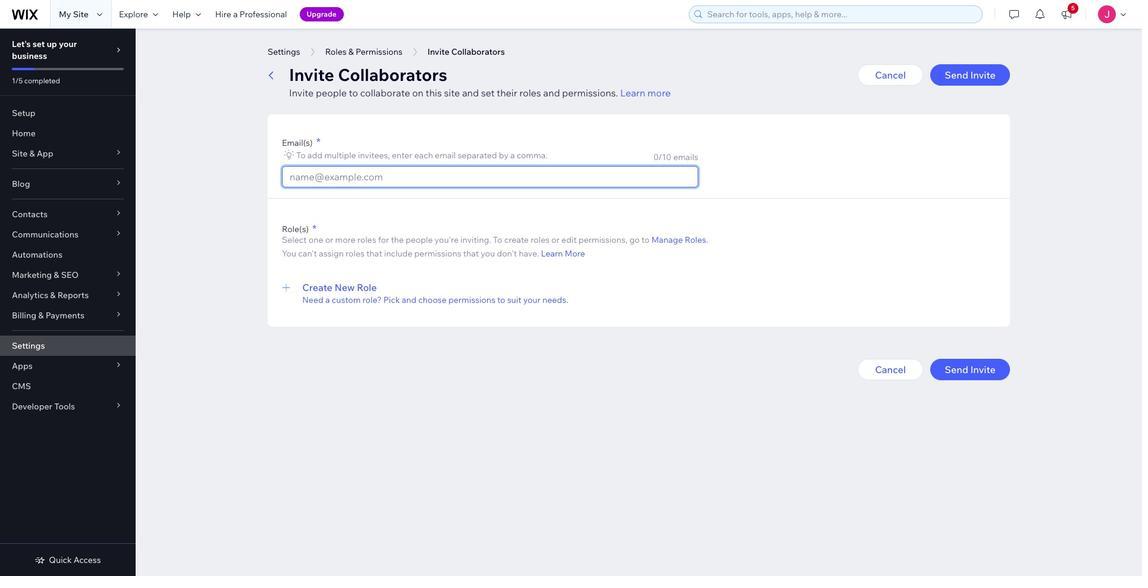 Task type: vqa. For each thing, say whether or not it's contained in the screenshot.
& corresponding to Analytics
yes



Task type: describe. For each thing, give the bounding box(es) containing it.
roles up 'have.'
[[531, 235, 550, 245]]

permissions
[[356, 46, 403, 57]]

contacts button
[[0, 204, 136, 224]]

apps button
[[0, 356, 136, 376]]

cms
[[12, 381, 31, 392]]

go
[[630, 235, 640, 245]]

to add multiple invitees, enter each email separated by a comma.
[[296, 150, 548, 161]]

manage
[[652, 235, 683, 245]]

1/5
[[12, 76, 23, 85]]

emails
[[674, 152, 699, 162]]

cancel for cancel button related to first send invite button
[[876, 69, 906, 81]]

invite collaborators invite people to collaborate on this site and set their roles and permissions. learn more
[[289, 64, 671, 99]]

create
[[505, 235, 529, 245]]

new
[[335, 282, 355, 293]]

by
[[499, 150, 509, 161]]

have.
[[519, 248, 539, 259]]

to inside role(s) * select one or more roles for the people you're inviting. to create roles or edit permissions, go to manage roles. you can't assign roles that include permissions that you don't have. learn more
[[493, 235, 503, 245]]

learn more link
[[541, 248, 585, 259]]

billing & payments
[[12, 310, 84, 321]]

inviting.
[[461, 235, 491, 245]]

marketing
[[12, 270, 52, 280]]

developer
[[12, 401, 52, 412]]

& for site
[[29, 148, 35, 159]]

need
[[303, 295, 324, 305]]

2 or from the left
[[552, 235, 560, 245]]

analytics & reports button
[[0, 285, 136, 305]]

site & app button
[[0, 143, 136, 164]]

add
[[308, 150, 323, 161]]

your inside the let's set up your business
[[59, 39, 77, 49]]

1 horizontal spatial and
[[462, 87, 479, 99]]

you
[[282, 248, 296, 259]]

2 horizontal spatial and
[[544, 87, 560, 99]]

settings for settings 'link'
[[12, 340, 45, 351]]

the
[[391, 235, 404, 245]]

0 vertical spatial site
[[73, 9, 89, 20]]

developer tools button
[[0, 396, 136, 417]]

more inside "invite collaborators invite people to collaborate on this site and set their roles and permissions. learn more"
[[648, 87, 671, 99]]

2 that from the left
[[464, 248, 479, 259]]

enter
[[392, 150, 413, 161]]

their
[[497, 87, 518, 99]]

1 vertical spatial a
[[511, 150, 515, 161]]

home link
[[0, 123, 136, 143]]

& for billing
[[38, 310, 44, 321]]

completed
[[24, 76, 60, 85]]

multiple
[[325, 150, 356, 161]]

quick
[[49, 555, 72, 565]]

email(s) *
[[282, 135, 321, 149]]

pick
[[384, 295, 400, 305]]

setup
[[12, 108, 36, 118]]

& for marketing
[[54, 270, 59, 280]]

2 send invite button from the top
[[931, 359, 1011, 380]]

5
[[1072, 4, 1076, 12]]

separated
[[458, 150, 497, 161]]

let's set up your business
[[12, 39, 77, 61]]

send invite for first send invite button
[[945, 69, 996, 81]]

billing
[[12, 310, 36, 321]]

my site
[[59, 9, 89, 20]]

set inside "invite collaborators invite people to collaborate on this site and set their roles and permissions. learn more"
[[481, 87, 495, 99]]

people inside role(s) * select one or more roles for the people you're inviting. to create roles or edit permissions, go to manage roles. you can't assign roles that include permissions that you don't have. learn more
[[406, 235, 433, 245]]

automations
[[12, 249, 62, 260]]

quick access button
[[35, 555, 101, 565]]

email
[[435, 150, 456, 161]]

permissions inside role(s) * select one or more roles for the people you're inviting. to create roles or edit permissions, go to manage roles. you can't assign roles that include permissions that you don't have. learn more
[[415, 248, 462, 259]]

app
[[37, 148, 53, 159]]

site & app
[[12, 148, 53, 159]]

automations link
[[0, 245, 136, 265]]

to inside create new role need a custom role? pick and choose permissions to suit your needs.
[[498, 295, 506, 305]]

set inside the let's set up your business
[[33, 39, 45, 49]]

help
[[173, 9, 191, 20]]

need a custom role? pick and choose permissions to suit your needs. button
[[303, 295, 996, 305]]

marketing & seo
[[12, 270, 79, 280]]

you
[[481, 248, 495, 259]]

learn inside role(s) * select one or more roles for the people you're inviting. to create roles or edit permissions, go to manage roles. you can't assign roles that include permissions that you don't have. learn more
[[541, 248, 563, 259]]

home
[[12, 128, 36, 139]]

hire a professional link
[[208, 0, 294, 29]]

1 that from the left
[[367, 248, 382, 259]]

cms link
[[0, 376, 136, 396]]

& for roles
[[349, 46, 354, 57]]

name@example.com field
[[286, 167, 695, 187]]

choose
[[419, 295, 447, 305]]

more
[[565, 248, 585, 259]]

create new role need a custom role? pick and choose permissions to suit your needs.
[[303, 282, 569, 305]]

analytics
[[12, 290, 48, 301]]

send invite for 2nd send invite button from the top
[[945, 364, 996, 376]]

role(s) * select one or more roles for the people you're inviting. to create roles or edit permissions, go to manage roles. you can't assign roles that include permissions that you don't have. learn more
[[282, 222, 709, 259]]

role
[[357, 282, 377, 293]]

sidebar element
[[0, 29, 136, 576]]

upgrade
[[307, 10, 337, 18]]

don't
[[497, 248, 517, 259]]

invite inside button
[[428, 46, 450, 57]]

blog
[[12, 179, 30, 189]]

edit
[[562, 235, 577, 245]]



Task type: locate. For each thing, give the bounding box(es) containing it.
assign
[[319, 248, 344, 259]]

0 vertical spatial send invite
[[945, 69, 996, 81]]

0 horizontal spatial and
[[402, 295, 417, 305]]

your right suit
[[524, 295, 541, 305]]

people inside "invite collaborators invite people to collaborate on this site and set their roles and permissions. learn more"
[[316, 87, 347, 99]]

can't
[[298, 248, 317, 259]]

role(s)
[[282, 224, 309, 235]]

0 vertical spatial learn
[[621, 87, 646, 99]]

1 vertical spatial cancel
[[876, 364, 906, 376]]

1 horizontal spatial people
[[406, 235, 433, 245]]

a right need
[[326, 295, 330, 305]]

for
[[378, 235, 389, 245]]

learn down edit
[[541, 248, 563, 259]]

communications
[[12, 229, 79, 240]]

1 horizontal spatial learn
[[621, 87, 646, 99]]

roles & permissions button
[[319, 43, 409, 61]]

* right the role(s)
[[313, 222, 317, 236]]

2 cancel from the top
[[876, 364, 906, 376]]

roles
[[520, 87, 541, 99], [358, 235, 377, 245], [531, 235, 550, 245], [346, 248, 365, 259]]

0/10 emails
[[654, 152, 699, 162]]

people right the "the"
[[406, 235, 433, 245]]

&
[[349, 46, 354, 57], [29, 148, 35, 159], [54, 270, 59, 280], [50, 290, 56, 301], [38, 310, 44, 321]]

0 horizontal spatial your
[[59, 39, 77, 49]]

0 horizontal spatial collaborators
[[338, 64, 448, 85]]

0 vertical spatial people
[[316, 87, 347, 99]]

roles right the assign
[[346, 248, 365, 259]]

& inside button
[[349, 46, 354, 57]]

developer tools
[[12, 401, 75, 412]]

0 vertical spatial a
[[233, 9, 238, 20]]

collaborators up collaborate
[[338, 64, 448, 85]]

2 cancel button from the top
[[858, 359, 924, 380]]

to inside role(s) * select one or more roles for the people you're inviting. to create roles or edit permissions, go to manage roles. you can't assign roles that include permissions that you don't have. learn more
[[642, 235, 650, 245]]

people down roles
[[316, 87, 347, 99]]

permissions right choose
[[449, 295, 496, 305]]

suit
[[508, 295, 522, 305]]

cancel for 2nd send invite button from the top cancel button
[[876, 364, 906, 376]]

0 vertical spatial *
[[316, 135, 321, 149]]

0 vertical spatial set
[[33, 39, 45, 49]]

site right my
[[73, 9, 89, 20]]

1 vertical spatial send invite
[[945, 364, 996, 376]]

and
[[462, 87, 479, 99], [544, 87, 560, 99], [402, 295, 417, 305]]

& left app
[[29, 148, 35, 159]]

* for email(s) *
[[316, 135, 321, 149]]

include
[[384, 248, 413, 259]]

professional
[[240, 9, 287, 20]]

collaborators for invite collaborators invite people to collaborate on this site and set their roles and permissions. learn more
[[338, 64, 448, 85]]

roles & permissions
[[325, 46, 403, 57]]

or right 'one'
[[325, 235, 334, 245]]

create new role button
[[303, 280, 996, 295]]

email(s)
[[282, 137, 313, 148]]

access
[[74, 555, 101, 565]]

1 vertical spatial collaborators
[[338, 64, 448, 85]]

0 horizontal spatial or
[[325, 235, 334, 245]]

1 horizontal spatial that
[[464, 248, 479, 259]]

you're
[[435, 235, 459, 245]]

and right pick
[[402, 295, 417, 305]]

1 horizontal spatial to
[[493, 235, 503, 245]]

settings inside 'link'
[[12, 340, 45, 351]]

& right billing
[[38, 310, 44, 321]]

create
[[303, 282, 333, 293]]

learn more link
[[621, 87, 671, 99]]

roles.
[[685, 235, 709, 245]]

1 cancel button from the top
[[858, 64, 924, 86]]

marketing & seo button
[[0, 265, 136, 285]]

that down inviting. in the top of the page
[[464, 248, 479, 259]]

analytics & reports
[[12, 290, 89, 301]]

0 vertical spatial cancel
[[876, 69, 906, 81]]

communications button
[[0, 224, 136, 245]]

0 vertical spatial permissions
[[415, 248, 462, 259]]

your inside create new role need a custom role? pick and choose permissions to suit your needs.
[[524, 295, 541, 305]]

collaborators inside "invite collaborators invite people to collaborate on this site and set their roles and permissions. learn more"
[[338, 64, 448, 85]]

upgrade button
[[300, 7, 344, 21]]

1 send from the top
[[945, 69, 969, 81]]

Search for tools, apps, help & more... field
[[704, 6, 979, 23]]

more
[[648, 87, 671, 99], [335, 235, 356, 245]]

a inside create new role need a custom role? pick and choose permissions to suit your needs.
[[326, 295, 330, 305]]

1 vertical spatial send invite button
[[931, 359, 1011, 380]]

a right the hire
[[233, 9, 238, 20]]

to left suit
[[498, 295, 506, 305]]

1 send invite from the top
[[945, 69, 996, 81]]

collaborate
[[360, 87, 410, 99]]

site inside dropdown button
[[12, 148, 28, 159]]

1 vertical spatial set
[[481, 87, 495, 99]]

2 vertical spatial to
[[498, 295, 506, 305]]

1 vertical spatial *
[[313, 222, 317, 236]]

1 vertical spatial people
[[406, 235, 433, 245]]

2 horizontal spatial to
[[642, 235, 650, 245]]

1 vertical spatial site
[[12, 148, 28, 159]]

1 horizontal spatial collaborators
[[452, 46, 505, 57]]

& right roles
[[349, 46, 354, 57]]

roles right their
[[520, 87, 541, 99]]

collaborators for invite collaborators
[[452, 46, 505, 57]]

* up add
[[316, 135, 321, 149]]

invite collaborators
[[428, 46, 505, 57]]

1 horizontal spatial your
[[524, 295, 541, 305]]

1 horizontal spatial a
[[326, 295, 330, 305]]

1 vertical spatial cancel button
[[858, 359, 924, 380]]

to inside "invite collaborators invite people to collaborate on this site and set their roles and permissions. learn more"
[[349, 87, 358, 99]]

1/5 completed
[[12, 76, 60, 85]]

a right 'by' on the left top of page
[[511, 150, 515, 161]]

1 vertical spatial learn
[[541, 248, 563, 259]]

0 vertical spatial to
[[296, 150, 306, 161]]

and inside create new role need a custom role? pick and choose permissions to suit your needs.
[[402, 295, 417, 305]]

2 horizontal spatial a
[[511, 150, 515, 161]]

payments
[[46, 310, 84, 321]]

2 vertical spatial a
[[326, 295, 330, 305]]

0 vertical spatial send
[[945, 69, 969, 81]]

1 horizontal spatial site
[[73, 9, 89, 20]]

* for role(s) * select one or more roles for the people you're inviting. to create roles or edit permissions, go to manage roles. you can't assign roles that include permissions that you don't have. learn more
[[313, 222, 317, 236]]

0 horizontal spatial more
[[335, 235, 356, 245]]

settings
[[268, 46, 300, 57], [12, 340, 45, 351]]

1 horizontal spatial settings
[[268, 46, 300, 57]]

permissions down you're
[[415, 248, 462, 259]]

1 vertical spatial permissions
[[449, 295, 496, 305]]

0 horizontal spatial to
[[296, 150, 306, 161]]

your right up
[[59, 39, 77, 49]]

0 horizontal spatial to
[[349, 87, 358, 99]]

to down email(s)
[[296, 150, 306, 161]]

roles left for
[[358, 235, 377, 245]]

0 horizontal spatial site
[[12, 148, 28, 159]]

up
[[47, 39, 57, 49]]

2 send invite from the top
[[945, 364, 996, 376]]

learn inside "invite collaborators invite people to collaborate on this site and set their roles and permissions. learn more"
[[621, 87, 646, 99]]

settings for settings button
[[268, 46, 300, 57]]

or left edit
[[552, 235, 560, 245]]

& inside "dropdown button"
[[54, 270, 59, 280]]

0 horizontal spatial learn
[[541, 248, 563, 259]]

to left collaborate
[[349, 87, 358, 99]]

0 horizontal spatial people
[[316, 87, 347, 99]]

& left seo
[[54, 270, 59, 280]]

1 send invite button from the top
[[931, 64, 1011, 86]]

roles inside "invite collaborators invite people to collaborate on this site and set their roles and permissions. learn more"
[[520, 87, 541, 99]]

0 vertical spatial send invite button
[[931, 64, 1011, 86]]

1 vertical spatial your
[[524, 295, 541, 305]]

& left the reports
[[50, 290, 56, 301]]

1 vertical spatial to
[[642, 235, 650, 245]]

1 horizontal spatial to
[[498, 295, 506, 305]]

contacts
[[12, 209, 48, 220]]

business
[[12, 51, 47, 61]]

manage roles. button
[[652, 235, 709, 245]]

my
[[59, 9, 71, 20]]

1 vertical spatial send
[[945, 364, 969, 376]]

settings up apps
[[12, 340, 45, 351]]

0 horizontal spatial a
[[233, 9, 238, 20]]

settings down professional on the left
[[268, 46, 300, 57]]

permissions inside create new role need a custom role? pick and choose permissions to suit your needs.
[[449, 295, 496, 305]]

setup link
[[0, 103, 136, 123]]

one
[[309, 235, 324, 245]]

needs.
[[543, 295, 569, 305]]

that down for
[[367, 248, 382, 259]]

1 vertical spatial more
[[335, 235, 356, 245]]

cancel button for 2nd send invite button from the top
[[858, 359, 924, 380]]

* inside role(s) * select one or more roles for the people you're inviting. to create roles or edit permissions, go to manage roles. you can't assign roles that include permissions that you don't have. learn more
[[313, 222, 317, 236]]

role?
[[363, 295, 382, 305]]

0 vertical spatial collaborators
[[452, 46, 505, 57]]

cancel button
[[858, 64, 924, 86], [858, 359, 924, 380]]

settings link
[[0, 336, 136, 356]]

help button
[[165, 0, 208, 29]]

set left their
[[481, 87, 495, 99]]

and right site
[[462, 87, 479, 99]]

on
[[412, 87, 424, 99]]

custom
[[332, 295, 361, 305]]

0 vertical spatial more
[[648, 87, 671, 99]]

cancel button for first send invite button
[[858, 64, 924, 86]]

apps
[[12, 361, 33, 371]]

settings button
[[262, 43, 306, 61]]

collaborators up "invite collaborators invite people to collaborate on this site and set their roles and permissions. learn more"
[[452, 46, 505, 57]]

1 cancel from the top
[[876, 69, 906, 81]]

to right go on the right top of page
[[642, 235, 650, 245]]

1 horizontal spatial more
[[648, 87, 671, 99]]

each
[[415, 150, 433, 161]]

this
[[426, 87, 442, 99]]

reports
[[58, 290, 89, 301]]

explore
[[119, 9, 148, 20]]

invite collaborators button
[[422, 43, 511, 61]]

& for analytics
[[50, 290, 56, 301]]

hire a professional
[[215, 9, 287, 20]]

blog button
[[0, 174, 136, 194]]

0/10
[[654, 152, 672, 162]]

to
[[349, 87, 358, 99], [642, 235, 650, 245], [498, 295, 506, 305]]

1 horizontal spatial set
[[481, 87, 495, 99]]

site down home at the top left of the page
[[12, 148, 28, 159]]

1 vertical spatial to
[[493, 235, 503, 245]]

0 vertical spatial cancel button
[[858, 64, 924, 86]]

set
[[33, 39, 45, 49], [481, 87, 495, 99]]

settings inside button
[[268, 46, 300, 57]]

more inside role(s) * select one or more roles for the people you're inviting. to create roles or edit permissions, go to manage roles. you can't assign roles that include permissions that you don't have. learn more
[[335, 235, 356, 245]]

and left permissions.
[[544, 87, 560, 99]]

0 horizontal spatial that
[[367, 248, 382, 259]]

& inside dropdown button
[[29, 148, 35, 159]]

or
[[325, 235, 334, 245], [552, 235, 560, 245]]

learn right permissions.
[[621, 87, 646, 99]]

select
[[282, 235, 307, 245]]

1 vertical spatial settings
[[12, 340, 45, 351]]

roles
[[325, 46, 347, 57]]

0 vertical spatial settings
[[268, 46, 300, 57]]

to up don't
[[493, 235, 503, 245]]

seo
[[61, 270, 79, 280]]

send for 2nd send invite button from the top
[[945, 364, 969, 376]]

set left up
[[33, 39, 45, 49]]

1 or from the left
[[325, 235, 334, 245]]

0 vertical spatial your
[[59, 39, 77, 49]]

a
[[233, 9, 238, 20], [511, 150, 515, 161], [326, 295, 330, 305]]

hire
[[215, 9, 231, 20]]

1 horizontal spatial or
[[552, 235, 560, 245]]

permissions.
[[563, 87, 619, 99]]

2 send from the top
[[945, 364, 969, 376]]

invitees,
[[358, 150, 390, 161]]

0 horizontal spatial set
[[33, 39, 45, 49]]

0 horizontal spatial settings
[[12, 340, 45, 351]]

0 vertical spatial to
[[349, 87, 358, 99]]

collaborators
[[452, 46, 505, 57], [338, 64, 448, 85]]

collaborators inside button
[[452, 46, 505, 57]]

send for first send invite button
[[945, 69, 969, 81]]



